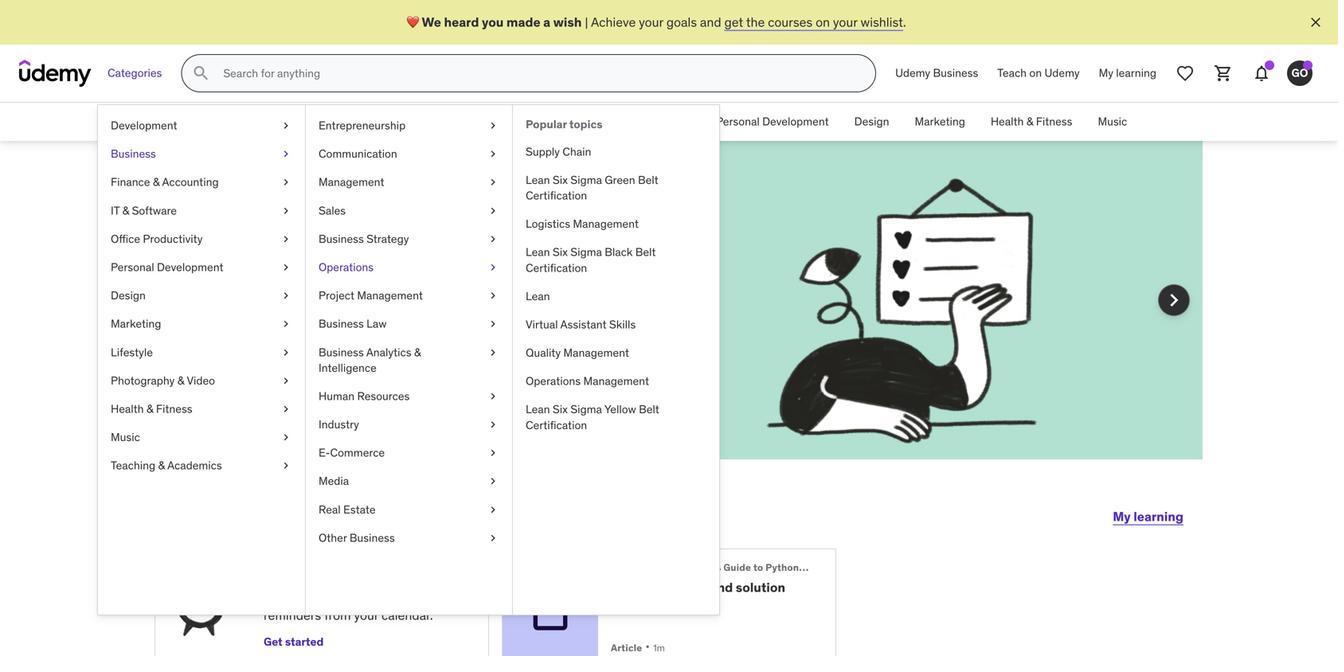 Task type: describe. For each thing, give the bounding box(es) containing it.
operations management link
[[513, 367, 719, 396]]

1 vertical spatial learning
[[1134, 509, 1184, 525]]

you have alerts image
[[1303, 61, 1313, 70]]

each
[[303, 590, 331, 606]]

personal development link for lifestyle
[[98, 253, 305, 282]]

calendar.
[[382, 608, 433, 624]]

0 vertical spatial music link
[[1085, 103, 1140, 141]]

it & software link for lifestyle
[[98, 197, 305, 225]]

11.
[[611, 579, 626, 596]]

business link for health & fitness
[[290, 103, 361, 141]]

sigma for black
[[571, 245, 602, 259]]

2 horizontal spatial the
[[746, 14, 765, 30]]

get the courses on your wishlist link
[[725, 14, 903, 30]]

wishlist inside get the courses on your wishlist
[[212, 315, 254, 332]]

lean link
[[513, 282, 719, 311]]

real estate
[[319, 503, 376, 517]]

analytics
[[366, 345, 411, 359]]

project management
[[319, 288, 423, 303]]

intelligence
[[319, 361, 377, 375]]

development for lifestyle
[[157, 260, 223, 274]]

notifications image
[[1252, 64, 1271, 83]]

supply chain
[[526, 144, 591, 159]]

achieve
[[591, 14, 636, 30]]

business law
[[319, 317, 387, 331]]

other business
[[319, 531, 395, 545]]

get for the
[[366, 298, 387, 314]]

human resources link
[[306, 382, 512, 411]]

finance & accounting for lifestyle
[[111, 175, 219, 189]]

teaching & academics link
[[98, 452, 305, 480]]

office productivity link for lifestyle
[[98, 225, 305, 253]]

health for the left health & fitness link
[[111, 402, 144, 416]]

make for to
[[257, 298, 289, 314]]

management for logistics management
[[573, 217, 639, 231]]

your inside the schedule time to learn a little each day adds up. get reminders from your calendar.
[[354, 608, 379, 624]]

categories
[[108, 66, 162, 80]]

xsmall image for real estate
[[487, 502, 499, 518]]

make for you
[[340, 210, 428, 252]]

photography
[[111, 373, 175, 388]]

up.
[[388, 590, 405, 606]]

& for health & fitness's 'finance & accounting' link
[[416, 114, 423, 129]]

.
[[903, 14, 906, 30]]

business analytics & intelligence link
[[306, 338, 512, 382]]

0 vertical spatial and
[[700, 14, 721, 30]]

real estate link
[[306, 496, 512, 524]]

business up communication
[[303, 114, 348, 129]]

finance & accounting link for health & fitness
[[361, 103, 494, 141]]

marketing link for health & fitness
[[902, 103, 978, 141]]

start
[[220, 497, 282, 530]]

to inside the carousel element
[[243, 298, 254, 314]]

management link
[[306, 168, 512, 197]]

finance for lifestyle
[[111, 175, 150, 189]]

black
[[605, 245, 633, 259]]

0 vertical spatial my learning link
[[1089, 54, 1166, 92]]

business down development link
[[111, 147, 156, 161]]

xsmall image for business analytics & intelligence
[[487, 345, 499, 360]]

management for operations management
[[584, 374, 649, 388]]

xsmall image for e-commerce
[[487, 445, 499, 461]]

development for health & fitness
[[762, 114, 829, 129]]

xsmall image for business
[[280, 146, 292, 162]]

and inside the carousel element
[[258, 315, 279, 332]]

& for lifestyle's 'finance & accounting' link
[[153, 175, 160, 189]]

logistics management link
[[513, 210, 719, 238]]

communication
[[319, 147, 397, 161]]

a inside did you make a wish?
[[435, 210, 453, 252]]

business left teach
[[933, 66, 979, 80]]

lean six sigma black belt certification
[[526, 245, 656, 275]]

design for lifestyle
[[111, 288, 146, 303]]

design link for health & fitness
[[842, 103, 902, 141]]

learning,
[[287, 497, 402, 530]]

toward
[[385, 315, 424, 332]]

0 vertical spatial learning
[[1116, 66, 1157, 80]]

popular
[[526, 117, 567, 131]]

six for lean six sigma black belt certification
[[553, 245, 568, 259]]

go
[[1292, 66, 1308, 80]]

step
[[357, 315, 382, 332]]

it for lifestyle
[[111, 203, 120, 218]]

belt for lean six sigma green belt certification
[[638, 173, 659, 187]]

courses inside get the courses on your wishlist
[[412, 298, 456, 314]]

shopping cart with 0 items image
[[1214, 64, 1233, 83]]

office productivity link for health & fitness
[[586, 103, 704, 141]]

office productivity for lifestyle
[[111, 232, 203, 246]]

certification for lean six sigma green belt certification
[[526, 188, 587, 203]]

industry link
[[306, 411, 512, 439]]

management for project management
[[357, 288, 423, 303]]

xsmall image for development
[[280, 118, 292, 134]]

get started button
[[264, 631, 324, 654]]

xsmall image for business strategy
[[487, 231, 499, 247]]

your left goals
[[639, 14, 663, 30]]

& for the it & software link corresponding to health & fitness
[[519, 114, 526, 129]]

gary
[[407, 497, 471, 530]]

teach on udemy
[[998, 66, 1080, 80]]

little
[[275, 590, 300, 606]]

lean for lean
[[526, 289, 550, 303]]

programming
[[801, 562, 866, 574]]

business down "true."
[[319, 317, 364, 331]]

operations link
[[306, 253, 512, 282]]

reminders
[[264, 608, 321, 624]]

entrepreneurship link
[[306, 112, 512, 140]]

teach
[[998, 66, 1027, 80]]

1 unread notification image
[[1265, 61, 1275, 70]]

on inside get the courses on your wishlist
[[459, 298, 474, 314]]

xsmall image for marketing
[[280, 316, 292, 332]]

personal for lifestyle
[[111, 260, 154, 274]]

& for photography & video link
[[177, 373, 184, 388]]

time
[[212, 298, 240, 314]]

e-commerce
[[319, 446, 385, 460]]

to inside the ultimate beginners guide to python programming 11. homework and solution
[[754, 562, 763, 574]]

1 vertical spatial my learning link
[[1113, 498, 1184, 536]]

yellow
[[604, 402, 636, 417]]

take
[[282, 315, 307, 332]]

it & software for lifestyle
[[111, 203, 177, 218]]

fitness for the left health & fitness link
[[156, 402, 192, 416]]

schedule time to learn a little each day adds up. get reminders from your calendar.
[[264, 566, 433, 624]]

personal development for health & fitness
[[716, 114, 829, 129]]

1 horizontal spatial health & fitness
[[991, 114, 1073, 129]]

get the courses on your wishlist
[[212, 298, 501, 332]]

design link for lifestyle
[[98, 282, 305, 310]]

wish?
[[212, 250, 305, 292]]

xsmall image for industry
[[487, 417, 499, 433]]

xsmall image for business law
[[487, 316, 499, 332]]

resources
[[357, 389, 410, 403]]

software for lifestyle
[[132, 203, 177, 218]]

business down sales
[[319, 232, 364, 246]]

go link
[[1281, 54, 1319, 92]]

other business link
[[306, 524, 512, 552]]

guide
[[724, 562, 751, 574]]

it & software for health & fitness
[[507, 114, 573, 129]]

1 udemy from the left
[[895, 66, 931, 80]]

the inside get the courses on your wishlist
[[390, 298, 408, 314]]

a
[[264, 590, 272, 606]]

get for started
[[264, 635, 283, 649]]

started
[[285, 635, 324, 649]]

communication link
[[306, 140, 512, 168]]

lean six sigma black belt certification link
[[513, 238, 719, 282]]

your left goals.
[[427, 315, 451, 332]]

categories button
[[98, 54, 172, 92]]

business link for lifestyle
[[98, 140, 305, 168]]

1 vertical spatial health & fitness
[[111, 402, 192, 416]]

my for the topmost 'my learning' link
[[1099, 66, 1114, 80]]

e-commerce link
[[306, 439, 512, 467]]

submit search image
[[191, 64, 211, 83]]

lean for lean six sigma green belt certification
[[526, 173, 550, 187]]

health for the right health & fitness link
[[991, 114, 1024, 129]]

business analytics & intelligence
[[319, 345, 421, 375]]

media
[[319, 474, 349, 489]]

six for lean six sigma green belt certification
[[553, 173, 568, 187]]

topics
[[569, 117, 603, 131]]

2 horizontal spatial on
[[1030, 66, 1042, 80]]

❤️
[[407, 14, 419, 30]]

xsmall image for music
[[280, 430, 292, 445]]

come
[[302, 298, 334, 314]]

it for health & fitness
[[507, 114, 516, 129]]

1m
[[653, 642, 665, 655]]

let's
[[155, 497, 215, 530]]

virtual
[[526, 317, 558, 332]]

udemy image
[[19, 60, 92, 87]]

video
[[187, 373, 215, 388]]

0 vertical spatial courses
[[768, 14, 813, 30]]

human resources
[[319, 389, 410, 403]]

business strategy
[[319, 232, 409, 246]]

0 vertical spatial wishlist
[[861, 14, 903, 30]]

finance for health & fitness
[[374, 114, 413, 129]]

quality
[[526, 346, 561, 360]]

supply
[[526, 144, 560, 159]]

1 vertical spatial music link
[[98, 423, 305, 452]]

0 vertical spatial a
[[543, 14, 551, 30]]

0 horizontal spatial the
[[309, 315, 328, 332]]

adds
[[357, 590, 384, 606]]

ultimate
[[631, 562, 671, 574]]

operations management
[[526, 374, 649, 388]]

personal for health & fitness
[[716, 114, 760, 129]]

❤️   we heard you made a wish | achieve your goals and get the courses on your wishlist .
[[407, 14, 906, 30]]

1 horizontal spatial you
[[482, 14, 504, 30]]



Task type: locate. For each thing, give the bounding box(es) containing it.
1 vertical spatial accounting
[[162, 175, 219, 189]]

1 vertical spatial a
[[435, 210, 453, 252]]

0 horizontal spatial udemy
[[895, 66, 931, 80]]

2 horizontal spatial get
[[408, 590, 429, 606]]

finance & accounting link down development link
[[98, 168, 305, 197]]

certification up logistics
[[526, 188, 587, 203]]

0 horizontal spatial software
[[132, 203, 177, 218]]

0 horizontal spatial personal development
[[111, 260, 223, 274]]

my learning for the topmost 'my learning' link
[[1099, 66, 1157, 80]]

popular topics
[[526, 117, 603, 131]]

marketing link up video
[[98, 310, 305, 338]]

did
[[212, 210, 270, 252]]

xsmall image for operations
[[487, 260, 499, 275]]

teaching
[[111, 459, 155, 473]]

1 vertical spatial office productivity link
[[98, 225, 305, 253]]

sigma down operations management
[[571, 402, 602, 417]]

xsmall image inside media link
[[487, 474, 499, 489]]

0 horizontal spatial fitness
[[156, 402, 192, 416]]

1 vertical spatial finance
[[111, 175, 150, 189]]

a
[[543, 14, 551, 30], [435, 210, 453, 252]]

0 horizontal spatial health
[[111, 402, 144, 416]]

media link
[[306, 467, 512, 496]]

0 vertical spatial design
[[855, 114, 889, 129]]

assistant
[[560, 317, 607, 332]]

finance & accounting up the communication link
[[374, 114, 482, 129]]

xsmall image for communication
[[487, 146, 499, 162]]

0 vertical spatial my learning
[[1099, 66, 1157, 80]]

1 horizontal spatial a
[[543, 14, 551, 30]]

health & fitness down photography
[[111, 402, 192, 416]]

six
[[553, 173, 568, 187], [553, 245, 568, 259], [553, 402, 568, 417]]

0 horizontal spatial it & software
[[111, 203, 177, 218]]

a left wish
[[543, 14, 551, 30]]

and left take
[[258, 315, 279, 332]]

xsmall image inside industry 'link'
[[487, 417, 499, 433]]

certification inside lean six sigma green belt certification
[[526, 188, 587, 203]]

management down quality management link
[[584, 374, 649, 388]]

xsmall image for finance & accounting
[[280, 175, 292, 190]]

2 udemy from the left
[[1045, 66, 1080, 80]]

photography & video
[[111, 373, 215, 388]]

xsmall image for lifestyle
[[280, 345, 292, 360]]

0 horizontal spatial a
[[435, 210, 453, 252]]

close image
[[1308, 14, 1324, 30]]

0 horizontal spatial music
[[111, 430, 140, 445]]

six down logistics
[[553, 245, 568, 259]]

the down come
[[309, 315, 328, 332]]

certification down logistics
[[526, 261, 587, 275]]

personal development link for health & fitness
[[704, 103, 842, 141]]

0 horizontal spatial health & fitness link
[[98, 395, 305, 423]]

xsmall image inside development link
[[280, 118, 292, 134]]

get inside button
[[264, 635, 283, 649]]

office for health & fitness
[[599, 114, 628, 129]]

xsmall image for entrepreneurship
[[487, 118, 499, 134]]

accounting for health & fitness
[[425, 114, 482, 129]]

1 horizontal spatial personal
[[716, 114, 760, 129]]

finance & accounting link up management link
[[361, 103, 494, 141]]

lean inside lean six sigma yellow belt certification
[[526, 402, 550, 417]]

0 horizontal spatial design link
[[98, 282, 305, 310]]

0 vertical spatial on
[[816, 14, 830, 30]]

2 six from the top
[[553, 245, 568, 259]]

quality management
[[526, 346, 629, 360]]

xsmall image for other business
[[487, 530, 499, 546]]

the up toward
[[390, 298, 408, 314]]

xsmall image for teaching & academics
[[280, 458, 292, 474]]

0 horizontal spatial productivity
[[143, 232, 203, 246]]

0 horizontal spatial wishlist
[[212, 315, 254, 332]]

xsmall image for photography & video
[[280, 373, 292, 389]]

accounting for lifestyle
[[162, 175, 219, 189]]

health & fitness link down teach on udemy link
[[978, 103, 1085, 141]]

belt inside lean six sigma green belt certification
[[638, 173, 659, 187]]

2 lean from the top
[[526, 245, 550, 259]]

to up solution
[[754, 562, 763, 574]]

wishlist up the udemy business
[[861, 14, 903, 30]]

make up operations link
[[340, 210, 428, 252]]

operations for operations
[[319, 260, 374, 274]]

Search for anything text field
[[220, 60, 856, 87]]

get
[[366, 298, 387, 314], [408, 590, 429, 606], [264, 635, 283, 649]]

music link
[[1085, 103, 1140, 141], [98, 423, 305, 452]]

personal
[[716, 114, 760, 129], [111, 260, 154, 274]]

0 vertical spatial fitness
[[1036, 114, 1073, 129]]

management up operations management
[[564, 346, 629, 360]]

learning
[[1116, 66, 1157, 80], [1134, 509, 1184, 525]]

lean for lean six sigma yellow belt certification
[[526, 402, 550, 417]]

teach on udemy link
[[988, 54, 1089, 92]]

2 vertical spatial certification
[[526, 418, 587, 432]]

1 vertical spatial courses
[[412, 298, 456, 314]]

lean inside lean six sigma green belt certification
[[526, 173, 550, 187]]

sigma for green
[[571, 173, 602, 187]]

•
[[645, 639, 650, 655]]

1 horizontal spatial it & software link
[[494, 103, 586, 141]]

xsmall image
[[280, 146, 292, 162], [280, 231, 292, 247], [487, 288, 499, 304], [280, 345, 292, 360], [280, 373, 292, 389], [280, 401, 292, 417], [487, 417, 499, 433], [280, 430, 292, 445], [487, 530, 499, 546]]

sigma inside lean six sigma green belt certification
[[571, 173, 602, 187]]

lean six sigma yellow belt certification link
[[513, 396, 719, 440]]

0 vertical spatial marketing
[[915, 114, 965, 129]]

a up operations link
[[435, 210, 453, 252]]

your left .
[[833, 14, 858, 30]]

health down teach
[[991, 114, 1024, 129]]

1 vertical spatial my learning
[[1113, 509, 1184, 525]]

and
[[700, 14, 721, 30], [258, 315, 279, 332], [710, 579, 733, 596]]

article • 1m
[[611, 639, 665, 655]]

lean six sigma green belt certification
[[526, 173, 659, 203]]

lifestyle
[[111, 345, 153, 359]]

health & fitness down teach on udemy link
[[991, 114, 1073, 129]]

11. homework and solution link
[[611, 579, 810, 596]]

xsmall image
[[280, 118, 292, 134], [487, 118, 499, 134], [487, 146, 499, 162], [280, 175, 292, 190], [487, 175, 499, 190], [280, 203, 292, 219], [487, 203, 499, 219], [487, 231, 499, 247], [280, 260, 292, 275], [487, 260, 499, 275], [280, 288, 292, 304], [280, 316, 292, 332], [487, 316, 499, 332], [487, 345, 499, 360], [487, 389, 499, 404], [487, 445, 499, 461], [280, 458, 292, 474], [487, 474, 499, 489], [487, 502, 499, 518]]

xsmall image inside "business law" link
[[487, 316, 499, 332]]

courses up toward
[[412, 298, 456, 314]]

design for health & fitness
[[855, 114, 889, 129]]

personal development link
[[704, 103, 842, 141], [98, 253, 305, 282]]

to
[[243, 298, 254, 314], [754, 562, 763, 574], [354, 566, 367, 582]]

wish
[[553, 14, 582, 30]]

operations element
[[512, 105, 719, 615]]

health & fitness link down video
[[98, 395, 305, 423]]

quality management link
[[513, 339, 719, 367]]

0 vertical spatial office productivity
[[599, 114, 691, 129]]

virtual assistant skills
[[526, 317, 636, 332]]

udemy down .
[[895, 66, 931, 80]]

lean six sigma yellow belt certification
[[526, 402, 659, 432]]

1 horizontal spatial personal development link
[[704, 103, 842, 141]]

let's start learning, gary
[[155, 497, 471, 530]]

2 vertical spatial on
[[459, 298, 474, 314]]

0 vertical spatial make
[[340, 210, 428, 252]]

my for bottom 'my learning' link
[[1113, 509, 1131, 525]]

and left get
[[700, 14, 721, 30]]

1 certification from the top
[[526, 188, 587, 203]]

productivity
[[631, 114, 691, 129], [143, 232, 203, 246]]

0 vertical spatial finance
[[374, 114, 413, 129]]

made
[[507, 14, 541, 30]]

it & software
[[507, 114, 573, 129], [111, 203, 177, 218]]

marketing link down udemy business link
[[902, 103, 978, 141]]

udemy right teach
[[1045, 66, 1080, 80]]

xsmall image for project management
[[487, 288, 499, 304]]

strategy
[[367, 232, 409, 246]]

management inside the project management link
[[357, 288, 423, 303]]

six for lean six sigma yellow belt certification
[[553, 402, 568, 417]]

1 vertical spatial operations
[[526, 374, 581, 388]]

sigma down logistics management at the top left of page
[[571, 245, 602, 259]]

3 lean from the top
[[526, 289, 550, 303]]

& for the left health & fitness link
[[147, 402, 153, 416]]

1 vertical spatial certification
[[526, 261, 587, 275]]

sigma inside lean six sigma black belt certification
[[571, 245, 602, 259]]

management for quality management
[[564, 346, 629, 360]]

0 horizontal spatial to
[[243, 298, 254, 314]]

0 vertical spatial productivity
[[631, 114, 691, 129]]

to inside the schedule time to learn a little each day adds up. get reminders from your calendar.
[[354, 566, 367, 582]]

xsmall image for it & software
[[280, 203, 292, 219]]

0 vertical spatial the
[[746, 14, 765, 30]]

xsmall image inside the communication link
[[487, 146, 499, 162]]

green
[[605, 173, 635, 187]]

0 vertical spatial finance & accounting link
[[361, 103, 494, 141]]

your up goals.
[[477, 298, 501, 314]]

2 certification from the top
[[526, 261, 587, 275]]

xsmall image inside business analytics & intelligence link
[[487, 345, 499, 360]]

3 sigma from the top
[[571, 402, 602, 417]]

software
[[528, 114, 573, 129], [132, 203, 177, 218]]

operations for operations management
[[526, 374, 581, 388]]

0 vertical spatial sigma
[[571, 173, 602, 187]]

certification down operations management
[[526, 418, 587, 432]]

certification inside lean six sigma yellow belt certification
[[526, 418, 587, 432]]

1 horizontal spatial courses
[[768, 14, 813, 30]]

wishlist
[[861, 14, 903, 30], [212, 315, 254, 332]]

1 horizontal spatial make
[[340, 210, 428, 252]]

xsmall image inside management link
[[487, 175, 499, 190]]

six inside lean six sigma black belt certification
[[553, 245, 568, 259]]

& for the it & software link corresponding to lifestyle
[[122, 203, 129, 218]]

productivity for lifestyle
[[143, 232, 203, 246]]

on
[[816, 14, 830, 30], [1030, 66, 1042, 80], [459, 298, 474, 314]]

1 six from the top
[[553, 173, 568, 187]]

we
[[422, 14, 441, 30]]

1 horizontal spatial software
[[528, 114, 573, 129]]

get left started
[[264, 635, 283, 649]]

management up toward
[[357, 288, 423, 303]]

1 vertical spatial marketing link
[[98, 310, 305, 338]]

belt inside lean six sigma black belt certification
[[636, 245, 656, 259]]

1 horizontal spatial on
[[816, 14, 830, 30]]

and inside the ultimate beginners guide to python programming 11. homework and solution
[[710, 579, 733, 596]]

office
[[599, 114, 628, 129], [111, 232, 140, 246]]

certification for lean six sigma yellow belt certification
[[526, 418, 587, 432]]

get inside the schedule time to learn a little each day adds up. get reminders from your calendar.
[[408, 590, 429, 606]]

and down the guide
[[710, 579, 733, 596]]

belt right the green
[[638, 173, 659, 187]]

1 vertical spatial finance & accounting link
[[98, 168, 305, 197]]

teaching & academics
[[111, 459, 222, 473]]

fitness down photography & video
[[156, 402, 192, 416]]

python
[[766, 562, 799, 574]]

make inside did you make a wish?
[[340, 210, 428, 252]]

& inside business analytics & intelligence
[[414, 345, 421, 359]]

virtual assistant skills link
[[513, 311, 719, 339]]

to right the time
[[243, 298, 254, 314]]

beginners
[[673, 562, 721, 574]]

xsmall image for media
[[487, 474, 499, 489]]

business law link
[[306, 310, 512, 338]]

you inside did you make a wish?
[[276, 210, 334, 252]]

certification inside lean six sigma black belt certification
[[526, 261, 587, 275]]

other
[[319, 531, 347, 545]]

office productivity link up the time
[[98, 225, 305, 253]]

1 sigma from the top
[[571, 173, 602, 187]]

lean inside "link"
[[526, 289, 550, 303]]

0 vertical spatial accounting
[[425, 114, 482, 129]]

get inside get the courses on your wishlist
[[366, 298, 387, 314]]

sales
[[319, 203, 346, 218]]

xsmall image for design
[[280, 288, 292, 304]]

next image
[[1161, 288, 1187, 313]]

xsmall image inside the it & software link
[[280, 203, 292, 219]]

1 horizontal spatial get
[[366, 298, 387, 314]]

operations up project
[[319, 260, 374, 274]]

project
[[319, 288, 355, 303]]

xsmall image inside the real estate link
[[487, 502, 499, 518]]

you left made
[[482, 14, 504, 30]]

homework
[[629, 579, 707, 596]]

management down communication
[[319, 175, 384, 189]]

sigma for yellow
[[571, 402, 602, 417]]

industry
[[319, 417, 359, 432]]

fitness
[[1036, 114, 1073, 129], [156, 402, 192, 416]]

xsmall image inside health & fitness link
[[280, 401, 292, 417]]

xsmall image inside entrepreneurship link
[[487, 118, 499, 134]]

certification for lean six sigma black belt certification
[[526, 261, 587, 275]]

xsmall image inside photography & video link
[[280, 373, 292, 389]]

1 horizontal spatial health & fitness link
[[978, 103, 1085, 141]]

xsmall image inside lifestyle link
[[280, 345, 292, 360]]

lean for lean six sigma black belt certification
[[526, 245, 550, 259]]

xsmall image inside teaching & academics link
[[280, 458, 292, 474]]

business up intelligence
[[319, 345, 364, 359]]

productivity up supply chain link
[[631, 114, 691, 129]]

0 vertical spatial music
[[1098, 114, 1127, 129]]

3 certification from the top
[[526, 418, 587, 432]]

accounting down development link
[[162, 175, 219, 189]]

1 vertical spatial personal development
[[111, 260, 223, 274]]

xsmall image for human resources
[[487, 389, 499, 404]]

0 vertical spatial it & software link
[[494, 103, 586, 141]]

the ultimate beginners guide to python programming 11. homework and solution
[[611, 562, 866, 596]]

finance & accounting link
[[361, 103, 494, 141], [98, 168, 305, 197]]

finance & accounting for health & fitness
[[374, 114, 482, 129]]

fitness down teach on udemy link
[[1036, 114, 1073, 129]]

1 vertical spatial get
[[408, 590, 429, 606]]

belt inside lean six sigma yellow belt certification
[[639, 402, 659, 417]]

management inside quality management link
[[564, 346, 629, 360]]

belt right "yellow"
[[639, 402, 659, 417]]

solution
[[736, 579, 786, 596]]

0 vertical spatial six
[[553, 173, 568, 187]]

0 vertical spatial get
[[366, 298, 387, 314]]

xsmall image inside other business link
[[487, 530, 499, 546]]

six down supply chain
[[553, 173, 568, 187]]

personal development for lifestyle
[[111, 260, 223, 274]]

operations down quality
[[526, 374, 581, 388]]

xsmall image inside "sales" link
[[487, 203, 499, 219]]

& for teaching & academics link
[[158, 459, 165, 473]]

1 vertical spatial design
[[111, 288, 146, 303]]

2 sigma from the top
[[571, 245, 602, 259]]

the right get
[[746, 14, 765, 30]]

wishlist down the time
[[212, 315, 254, 332]]

time to make it come true.
[[212, 298, 366, 314]]

xsmall image for personal development
[[280, 260, 292, 275]]

xsmall image inside business strategy link
[[487, 231, 499, 247]]

your inside get the courses on your wishlist
[[477, 298, 501, 314]]

finance & accounting link for lifestyle
[[98, 168, 305, 197]]

get
[[725, 14, 743, 30]]

get up calendar.
[[408, 590, 429, 606]]

six inside lean six sigma green belt certification
[[553, 173, 568, 187]]

software for health & fitness
[[528, 114, 573, 129]]

1 horizontal spatial finance & accounting
[[374, 114, 482, 129]]

1 horizontal spatial office productivity
[[599, 114, 691, 129]]

1 vertical spatial personal
[[111, 260, 154, 274]]

0 horizontal spatial get
[[264, 635, 283, 649]]

2 vertical spatial the
[[309, 315, 328, 332]]

lean up virtual at the left of page
[[526, 289, 550, 303]]

management up black
[[573, 217, 639, 231]]

marketing up lifestyle at bottom left
[[111, 317, 161, 331]]

business inside business analytics & intelligence
[[319, 345, 364, 359]]

lean inside lean six sigma black belt certification
[[526, 245, 550, 259]]

health & fitness
[[991, 114, 1073, 129], [111, 402, 192, 416]]

office productivity link
[[586, 103, 704, 141], [98, 225, 305, 253]]

it & software link for health & fitness
[[494, 103, 586, 141]]

human
[[319, 389, 355, 403]]

1 vertical spatial marketing
[[111, 317, 161, 331]]

0 horizontal spatial finance & accounting
[[111, 175, 219, 189]]

office for lifestyle
[[111, 232, 140, 246]]

management inside management link
[[319, 175, 384, 189]]

estate
[[343, 503, 376, 517]]

2 vertical spatial belt
[[639, 402, 659, 417]]

lean down logistics
[[526, 245, 550, 259]]

1 vertical spatial design link
[[98, 282, 305, 310]]

productivity for health & fitness
[[631, 114, 691, 129]]

lean down quality
[[526, 402, 550, 417]]

1 horizontal spatial music
[[1098, 114, 1127, 129]]

to right time
[[354, 566, 367, 582]]

supply chain link
[[513, 138, 719, 166]]

business link
[[290, 103, 361, 141], [98, 140, 305, 168]]

marketing for lifestyle
[[111, 317, 161, 331]]

0 horizontal spatial health & fitness
[[111, 402, 192, 416]]

operations
[[319, 260, 374, 274], [526, 374, 581, 388]]

accounting
[[425, 114, 482, 129], [162, 175, 219, 189]]

1 horizontal spatial it & software
[[507, 114, 573, 129]]

marketing for health & fitness
[[915, 114, 965, 129]]

1 horizontal spatial fitness
[[1036, 114, 1073, 129]]

six down operations management
[[553, 402, 568, 417]]

marketing link
[[902, 103, 978, 141], [98, 310, 305, 338]]

1 horizontal spatial personal development
[[716, 114, 829, 129]]

lifestyle link
[[98, 338, 305, 367]]

1 vertical spatial belt
[[636, 245, 656, 259]]

make left it
[[257, 298, 289, 314]]

4 lean from the top
[[526, 402, 550, 417]]

my learning for bottom 'my learning' link
[[1113, 509, 1184, 525]]

skills
[[609, 317, 636, 332]]

0 vertical spatial it & software
[[507, 114, 573, 129]]

accounting up the communication link
[[425, 114, 482, 129]]

heard
[[444, 14, 479, 30]]

1 vertical spatial the
[[390, 298, 408, 314]]

2 vertical spatial six
[[553, 402, 568, 417]]

productivity left did
[[143, 232, 203, 246]]

and take the first step toward your goals.
[[254, 315, 488, 332]]

your down adds
[[354, 608, 379, 624]]

belt for lean six sigma yellow belt certification
[[639, 402, 659, 417]]

you right did
[[276, 210, 334, 252]]

belt for lean six sigma black belt certification
[[636, 245, 656, 259]]

1 horizontal spatial health
[[991, 114, 1024, 129]]

1 horizontal spatial to
[[354, 566, 367, 582]]

xsmall image for health & fitness
[[280, 401, 292, 417]]

management inside logistics management link
[[573, 217, 639, 231]]

first
[[331, 315, 354, 332]]

xsmall image inside music 'link'
[[280, 430, 292, 445]]

&
[[416, 114, 423, 129], [519, 114, 526, 129], [1027, 114, 1034, 129], [153, 175, 160, 189], [122, 203, 129, 218], [414, 345, 421, 359], [177, 373, 184, 388], [147, 402, 153, 416], [158, 459, 165, 473]]

six inside lean six sigma yellow belt certification
[[553, 402, 568, 417]]

1 vertical spatial it & software link
[[98, 197, 305, 225]]

sigma down chain
[[571, 173, 602, 187]]

xsmall image inside the project management link
[[487, 288, 499, 304]]

0 vertical spatial you
[[482, 14, 504, 30]]

1 horizontal spatial marketing link
[[902, 103, 978, 141]]

marketing link for lifestyle
[[98, 310, 305, 338]]

lean down 'supply'
[[526, 173, 550, 187]]

office productivity for health & fitness
[[599, 114, 691, 129]]

0 horizontal spatial operations
[[319, 260, 374, 274]]

xsmall image for sales
[[487, 203, 499, 219]]

xsmall image for office productivity
[[280, 231, 292, 247]]

1 lean from the top
[[526, 173, 550, 187]]

get up law
[[366, 298, 387, 314]]

courses right get
[[768, 14, 813, 30]]

chain
[[563, 144, 591, 159]]

0 vertical spatial office
[[599, 114, 628, 129]]

my learning inside 'my learning' link
[[1099, 66, 1157, 80]]

0 horizontal spatial on
[[459, 298, 474, 314]]

1 vertical spatial finance & accounting
[[111, 175, 219, 189]]

xsmall image inside human resources link
[[487, 389, 499, 404]]

xsmall image inside e-commerce link
[[487, 445, 499, 461]]

2 horizontal spatial to
[[754, 562, 763, 574]]

health down photography
[[111, 402, 144, 416]]

office productivity link up the green
[[586, 103, 704, 141]]

lean six sigma green belt certification link
[[513, 166, 719, 210]]

management inside operations management link
[[584, 374, 649, 388]]

3 six from the top
[[553, 402, 568, 417]]

business down the estate on the bottom left
[[350, 531, 395, 545]]

carousel element
[[135, 141, 1203, 498]]

udemy business link
[[886, 54, 988, 92]]

2 vertical spatial sigma
[[571, 402, 602, 417]]

0 horizontal spatial design
[[111, 288, 146, 303]]

1 horizontal spatial accounting
[[425, 114, 482, 129]]

0 vertical spatial design link
[[842, 103, 902, 141]]

1 horizontal spatial the
[[390, 298, 408, 314]]

xsmall image inside operations link
[[487, 260, 499, 275]]

marketing down udemy business link
[[915, 114, 965, 129]]

e-
[[319, 446, 330, 460]]

development link
[[98, 112, 305, 140]]

0 vertical spatial finance & accounting
[[374, 114, 482, 129]]

certification
[[526, 188, 587, 203], [526, 261, 587, 275], [526, 418, 587, 432]]

fitness for the right health & fitness link
[[1036, 114, 1073, 129]]

& for the right health & fitness link
[[1027, 114, 1034, 129]]

2 vertical spatial and
[[710, 579, 733, 596]]

sigma inside lean six sigma yellow belt certification
[[571, 402, 602, 417]]

schedule
[[264, 566, 321, 582]]

finance & accounting down development link
[[111, 175, 219, 189]]

0 horizontal spatial music link
[[98, 423, 305, 452]]

belt right black
[[636, 245, 656, 259]]

|
[[585, 14, 588, 30]]

wishlist image
[[1176, 64, 1195, 83]]

1 vertical spatial sigma
[[571, 245, 602, 259]]

1 horizontal spatial finance & accounting link
[[361, 103, 494, 141]]



Task type: vqa. For each thing, say whether or not it's contained in the screenshot.
Modeling
no



